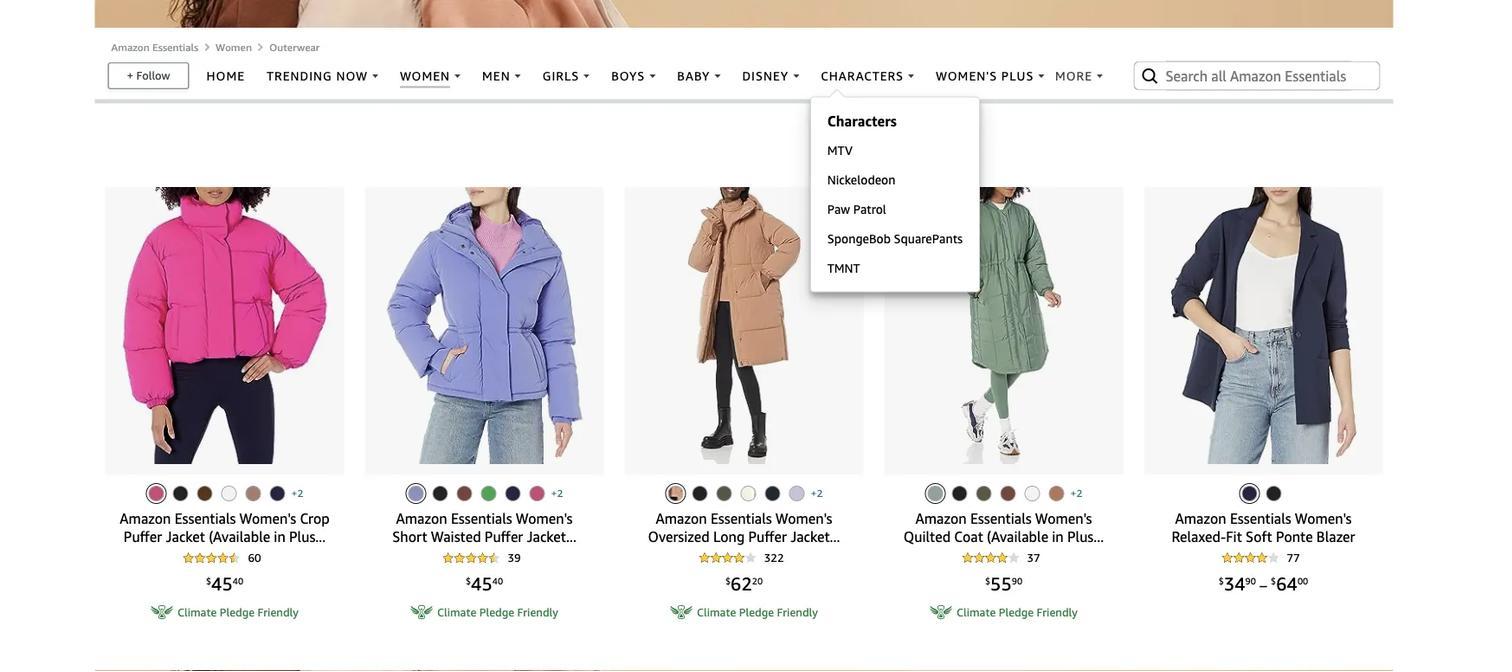 Task type: vqa. For each thing, say whether or not it's contained in the screenshot.


Task type: describe. For each thing, give the bounding box(es) containing it.
climate pledge friendly for 39
[[437, 606, 559, 619]]

$ for 37
[[986, 575, 991, 586]]

20
[[752, 575, 763, 586]]

climate pledge friendly for 322
[[697, 606, 818, 619]]

amazon essentials women's short waisted puffer jacket (available in plus size) image
[[387, 187, 582, 464]]

essentials
[[152, 41, 198, 53]]

women
[[216, 41, 252, 53]]

friendly for 39
[[518, 606, 559, 619]]

5 $ from the left
[[1219, 575, 1225, 586]]

climate for 37
[[957, 606, 996, 619]]

pledge for 60
[[220, 606, 255, 619]]

climate for 60
[[178, 606, 217, 619]]

amazon essentials women's relaxed-fit soft ponte blazer image
[[1171, 187, 1357, 464]]

2 neon pink image from the left
[[530, 486, 545, 501]]

deep brown image
[[457, 486, 472, 501]]

Search all Amazon Essentials search field
[[1166, 61, 1353, 91]]

+ follow button
[[109, 64, 188, 88]]

$ 62 20
[[726, 573, 763, 594]]

climate for 39
[[437, 606, 477, 619]]

6 $ from the left
[[1272, 575, 1277, 586]]

amazon essentials women's quilted coat (available in plus size) image
[[947, 187, 1062, 464]]

$ 45 40 for 60
[[206, 573, 243, 594]]

39
[[508, 551, 521, 564]]

37
[[1028, 551, 1041, 564]]

search image
[[1140, 65, 1161, 86]]

pledge for 322
[[739, 606, 775, 619]]

1 neon pink image from the left
[[149, 486, 164, 501]]

black image for 37
[[952, 486, 968, 501]]

green image
[[481, 486, 497, 501]]

sage green image
[[928, 486, 944, 501]]

77
[[1288, 551, 1301, 564]]

navy image for 45
[[505, 486, 521, 501]]

friendly for 322
[[777, 606, 818, 619]]

1 light brown image from the left
[[246, 486, 261, 501]]

climate pledge friendly for 60
[[178, 606, 299, 619]]

women link
[[216, 41, 252, 53]]

+2 link for 39
[[551, 486, 563, 501]]

purple blue image
[[408, 486, 424, 501]]



Task type: locate. For each thing, give the bounding box(es) containing it.
2 light brown image from the left
[[1049, 486, 1065, 501]]

0 horizontal spatial $ 45 40
[[206, 573, 243, 594]]

322
[[765, 551, 784, 564]]

2 dark olive image from the left
[[977, 486, 992, 501]]

1 pledge from the left
[[220, 606, 255, 619]]

$ 55 90
[[986, 573, 1023, 594]]

1 horizontal spatial deep brown image
[[1001, 486, 1016, 501]]

4 climate from the left
[[957, 606, 996, 619]]

0 horizontal spatial light brown image
[[246, 486, 261, 501]]

0 horizontal spatial eggshell white image
[[221, 486, 237, 501]]

black image for 39
[[433, 486, 448, 501]]

friendly
[[258, 606, 299, 619], [518, 606, 559, 619], [777, 606, 818, 619], [1037, 606, 1078, 619]]

–
[[1261, 576, 1268, 594]]

62
[[731, 573, 752, 594]]

0 horizontal spatial navy image
[[505, 486, 521, 501]]

climate pledge friendly
[[178, 606, 299, 619], [437, 606, 559, 619], [697, 606, 818, 619], [957, 606, 1078, 619]]

1 $ from the left
[[206, 575, 211, 586]]

$ 45 40 for 39
[[466, 573, 503, 594]]

navy image
[[505, 486, 521, 501], [765, 486, 781, 501]]

climate for 322
[[697, 606, 737, 619]]

dark olive image
[[717, 486, 732, 501], [977, 486, 992, 501]]

pledge down 39
[[480, 606, 515, 619]]

2 eggshell white image from the left
[[741, 486, 757, 501]]

2 climate pledge friendly from the left
[[437, 606, 559, 619]]

navy image for 62
[[765, 486, 781, 501]]

climate pledge friendly down 60
[[178, 606, 299, 619]]

3 $ from the left
[[726, 575, 731, 586]]

black image for 77
[[1267, 486, 1282, 501]]

0 horizontal spatial dark olive image
[[717, 486, 732, 501]]

1 horizontal spatial 40
[[493, 575, 503, 586]]

$ 34 90 – $ 64 00
[[1219, 573, 1309, 594]]

0 horizontal spatial navy image
[[270, 486, 285, 501]]

3 black image from the left
[[952, 486, 968, 501]]

climate
[[178, 606, 217, 619], [437, 606, 477, 619], [697, 606, 737, 619], [957, 606, 996, 619]]

40
[[233, 575, 243, 586], [493, 575, 503, 586]]

0 horizontal spatial 40
[[233, 575, 243, 586]]

$ for 60
[[206, 575, 211, 586]]

3 +2 link from the left
[[811, 486, 823, 501]]

black image
[[692, 486, 708, 501]]

follow
[[136, 69, 170, 82]]

outerwear link
[[269, 41, 320, 53]]

55
[[991, 573, 1012, 594]]

light brown image up 60
[[246, 486, 261, 501]]

2 black image from the left
[[433, 486, 448, 501]]

+2 link for 37
[[1071, 486, 1083, 501]]

45 for 60
[[211, 573, 233, 594]]

$ inside $ 55 90
[[986, 575, 991, 586]]

amazon essentials women's crop puffer jacket (available in plus size) image
[[123, 187, 327, 464]]

3 pledge from the left
[[739, 606, 775, 619]]

2 +2 from the left
[[551, 487, 563, 499]]

black image for 60
[[173, 486, 188, 501]]

2 navy image from the left
[[1243, 486, 1258, 501]]

purple image
[[789, 486, 805, 501]]

+2 link
[[291, 486, 304, 501], [551, 486, 563, 501], [811, 486, 823, 501], [1071, 486, 1083, 501]]

3 +2 from the left
[[811, 487, 823, 499]]

64
[[1277, 573, 1298, 594]]

1 climate from the left
[[178, 606, 217, 619]]

1 black image from the left
[[173, 486, 188, 501]]

2 climate from the left
[[437, 606, 477, 619]]

navy image left purple image in the bottom of the page
[[765, 486, 781, 501]]

friendly down 60
[[258, 606, 299, 619]]

2 navy image from the left
[[765, 486, 781, 501]]

2 deep brown image from the left
[[1001, 486, 1016, 501]]

pledge for 37
[[999, 606, 1034, 619]]

pledge down $ 55 90
[[999, 606, 1034, 619]]

0 horizontal spatial 45
[[211, 573, 233, 594]]

climate pledge friendly down $ 55 90
[[957, 606, 1078, 619]]

+2 link for 322
[[811, 486, 823, 501]]

2 friendly from the left
[[518, 606, 559, 619]]

friendly for 60
[[258, 606, 299, 619]]

1 navy image from the left
[[270, 486, 285, 501]]

climate pledge friendly for 37
[[957, 606, 1078, 619]]

2 +2 link from the left
[[551, 486, 563, 501]]

+2 for 60
[[291, 487, 304, 499]]

34
[[1225, 573, 1246, 594]]

1 horizontal spatial 90
[[1246, 575, 1257, 586]]

eggshell white image for 62
[[741, 486, 757, 501]]

black image
[[173, 486, 188, 501], [433, 486, 448, 501], [952, 486, 968, 501], [1267, 486, 1282, 501]]

1 horizontal spatial neon pink image
[[530, 486, 545, 501]]

1 90 from the left
[[1012, 575, 1023, 586]]

1 40 from the left
[[233, 575, 243, 586]]

2 45 from the left
[[471, 573, 493, 594]]

navy image
[[270, 486, 285, 501], [1243, 486, 1258, 501]]

amazon essentials link
[[111, 41, 198, 53]]

3 friendly from the left
[[777, 606, 818, 619]]

0 horizontal spatial neon pink image
[[149, 486, 164, 501]]

4 black image from the left
[[1267, 486, 1282, 501]]

dark olive image right black icon
[[717, 486, 732, 501]]

light brown image
[[246, 486, 261, 501], [1049, 486, 1065, 501]]

1 horizontal spatial navy image
[[765, 486, 781, 501]]

friendly down 322
[[777, 606, 818, 619]]

3 climate pledge friendly from the left
[[697, 606, 818, 619]]

3 climate from the left
[[697, 606, 737, 619]]

eggshell white image
[[1025, 486, 1041, 501]]

1 dark olive image from the left
[[717, 486, 732, 501]]

1 horizontal spatial dark olive image
[[977, 486, 992, 501]]

pledge down $ 62 20
[[739, 606, 775, 619]]

90
[[1012, 575, 1023, 586], [1246, 575, 1257, 586]]

1 $ 45 40 from the left
[[206, 573, 243, 594]]

$ 45 40
[[206, 573, 243, 594], [466, 573, 503, 594]]

light brown image right eggshell white icon
[[1049, 486, 1065, 501]]

4 +2 from the left
[[1071, 487, 1083, 499]]

1 45 from the left
[[211, 573, 233, 594]]

60
[[248, 551, 261, 564]]

eggshell white image for 45
[[221, 486, 237, 501]]

90 for 55
[[1012, 575, 1023, 586]]

2 $ 45 40 from the left
[[466, 573, 503, 594]]

friendly down 39
[[518, 606, 559, 619]]

+2 for 39
[[551, 487, 563, 499]]

+
[[127, 69, 133, 82]]

neon pink image
[[149, 486, 164, 501], [530, 486, 545, 501]]

$ for 39
[[466, 575, 471, 586]]

0 horizontal spatial deep brown image
[[197, 486, 213, 501]]

$ for 322
[[726, 575, 731, 586]]

+2 for 37
[[1071, 487, 1083, 499]]

4 pledge from the left
[[999, 606, 1034, 619]]

1 deep brown image from the left
[[197, 486, 213, 501]]

light brown image
[[668, 486, 684, 501]]

navy image right green "icon"
[[505, 486, 521, 501]]

+2 for 322
[[811, 487, 823, 499]]

1 horizontal spatial navy image
[[1243, 486, 1258, 501]]

4 climate pledge friendly from the left
[[957, 606, 1078, 619]]

1 horizontal spatial $ 45 40
[[466, 573, 503, 594]]

00
[[1298, 575, 1309, 586]]

1 eggshell white image from the left
[[221, 486, 237, 501]]

45
[[211, 573, 233, 594], [471, 573, 493, 594]]

amazon essentials women's oversized long puffer jacket (available in plus size) image
[[688, 187, 801, 464]]

1 navy image from the left
[[505, 486, 521, 501]]

1 horizontal spatial 45
[[471, 573, 493, 594]]

climate pledge friendly down "20"
[[697, 606, 818, 619]]

1 horizontal spatial light brown image
[[1049, 486, 1065, 501]]

+2
[[291, 487, 304, 499], [551, 487, 563, 499], [811, 487, 823, 499], [1071, 487, 1083, 499]]

pledge for 39
[[480, 606, 515, 619]]

2 $ from the left
[[466, 575, 471, 586]]

40 for 60
[[233, 575, 243, 586]]

4 +2 link from the left
[[1071, 486, 1083, 501]]

dark olive image right sage green icon
[[977, 486, 992, 501]]

pledge
[[220, 606, 255, 619], [480, 606, 515, 619], [739, 606, 775, 619], [999, 606, 1034, 619]]

$
[[206, 575, 211, 586], [466, 575, 471, 586], [726, 575, 731, 586], [986, 575, 991, 586], [1219, 575, 1225, 586], [1272, 575, 1277, 586]]

amazon essentials
[[111, 41, 198, 53]]

friendly for 37
[[1037, 606, 1078, 619]]

1 friendly from the left
[[258, 606, 299, 619]]

2 90 from the left
[[1246, 575, 1257, 586]]

+2 link for 60
[[291, 486, 304, 501]]

$ inside $ 62 20
[[726, 575, 731, 586]]

90 inside $ 34 90 – $ 64 00
[[1246, 575, 1257, 586]]

amazon
[[111, 41, 150, 53]]

2 40 from the left
[[493, 575, 503, 586]]

dark olive image for 62
[[717, 486, 732, 501]]

0 horizontal spatial 90
[[1012, 575, 1023, 586]]

1 horizontal spatial eggshell white image
[[741, 486, 757, 501]]

40 for 39
[[493, 575, 503, 586]]

90 inside $ 55 90
[[1012, 575, 1023, 586]]

pledge down 60
[[220, 606, 255, 619]]

1 climate pledge friendly from the left
[[178, 606, 299, 619]]

2 pledge from the left
[[480, 606, 515, 619]]

1 +2 from the left
[[291, 487, 304, 499]]

dark olive image for 55
[[977, 486, 992, 501]]

4 friendly from the left
[[1037, 606, 1078, 619]]

4 $ from the left
[[986, 575, 991, 586]]

eggshell white image
[[221, 486, 237, 501], [741, 486, 757, 501]]

climate pledge friendly down 39
[[437, 606, 559, 619]]

friendly down 37
[[1037, 606, 1078, 619]]

outerwear
[[269, 41, 320, 53]]

+ follow
[[127, 69, 170, 82]]

1 +2 link from the left
[[291, 486, 304, 501]]

deep brown image
[[197, 486, 213, 501], [1001, 486, 1016, 501]]

90 for 34
[[1246, 575, 1257, 586]]

45 for 39
[[471, 573, 493, 594]]



